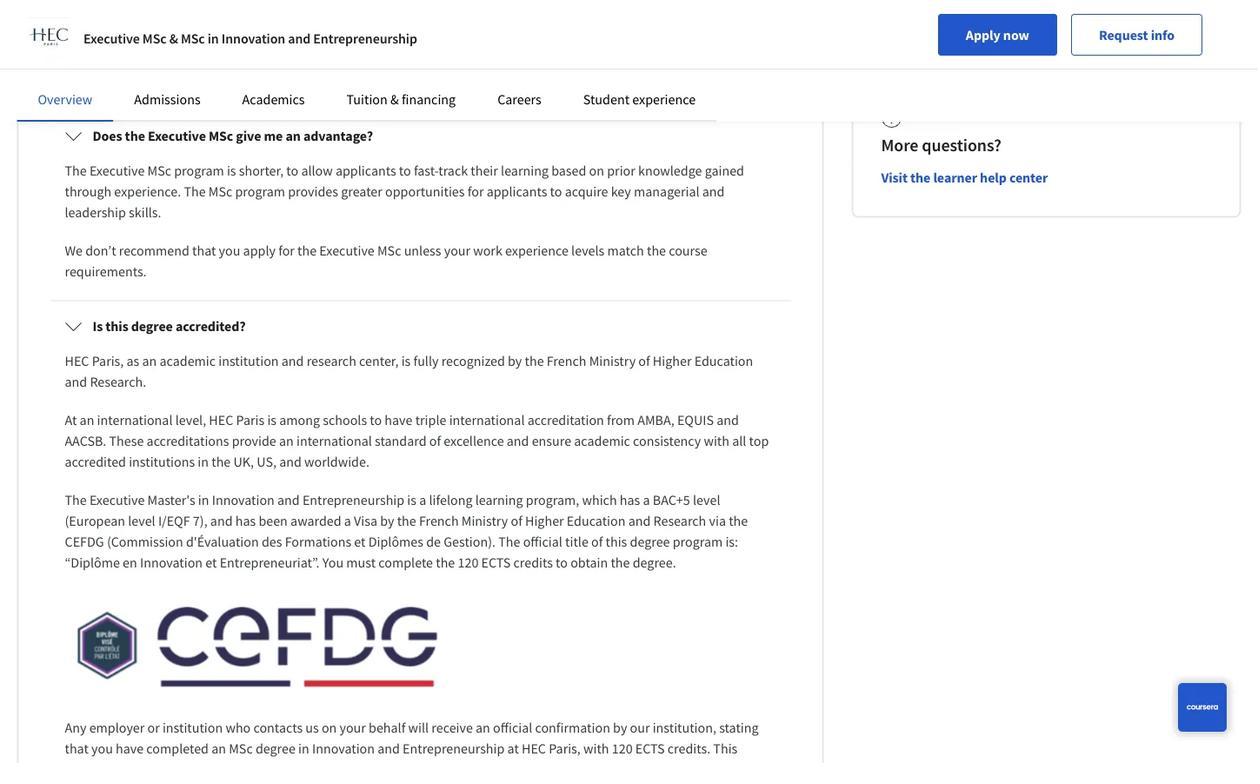 Task type: vqa. For each thing, say whether or not it's contained in the screenshot.
Search Box
no



Task type: describe. For each thing, give the bounding box(es) containing it.
cefdg logo image
[[65, 591, 442, 700]]

apply now button
[[938, 14, 1057, 56]]

degree.
[[633, 554, 676, 572]]

visit the learner help center
[[881, 169, 1048, 187]]

1 horizontal spatial level
[[693, 492, 720, 509]]

program down shorter, at the top of the page
[[235, 183, 285, 201]]

which
[[582, 492, 617, 509]]

center
[[1009, 169, 1048, 187]]

admissions
[[134, 90, 200, 108]]

based
[[551, 162, 586, 180]]

120 inside any employer or institution who contacts us on your behalf will receive an official confirmation by our institution, stating that you have completed an msc degree in innovation and entrepreneurship at hec paris, with 120 ects credits. this degree program is accredited from september 2022 until august 2024, and is currently in the process of accreditati
[[612, 740, 633, 758]]

questions
[[200, 26, 302, 57]]

been
[[259, 513, 288, 530]]

through
[[65, 183, 111, 201]]

is
[[93, 318, 103, 335]]

contacts
[[253, 720, 303, 737]]

the inside any employer or institution who contacts us on your behalf will receive an official confirmation by our institution, stating that you have completed an msc degree in innovation and entrepreneurship at hec paris, with 120 ects credits. this degree program is accredited from september 2022 until august 2024, and is currently in the process of accreditati
[[577, 761, 596, 763]]

august
[[394, 761, 434, 763]]

the right the match
[[647, 242, 666, 260]]

innovation up been
[[212, 492, 275, 509]]

does the executive msc give me an advantage?
[[93, 128, 373, 145]]

i/eqf
[[158, 513, 190, 530]]

7),
[[193, 513, 207, 530]]

des
[[262, 534, 282, 551]]

overview
[[38, 90, 92, 108]]

education inside hec paris, as an academic institution and research center, is fully recognized by the french ministry of higher education and research.
[[694, 353, 753, 370]]

level,
[[175, 412, 206, 429]]

fully
[[413, 353, 439, 370]]

request
[[1099, 26, 1148, 43]]

provides
[[288, 183, 338, 201]]

aacsb.
[[65, 433, 106, 450]]

we don't recommend that you apply for the executive msc unless your work experience levels match the course requirements.
[[65, 242, 707, 281]]

ministry inside the executive master's in innovation and entrepreneurship is a lifelong learning program, which has a bac+5 level (european level i/eqf 7), and has been awarded a visa by the french ministry of higher education and research via the cefdg (commission d'évaluation des formations et diplômes de gestion). the official title of this degree program is: "diplôme en innovation et entrepreneuriat". you must complete the 120 ects credits to obtain the degree.
[[461, 513, 508, 530]]

frequently
[[17, 26, 130, 57]]

from inside any employer or institution who contacts us on your behalf will receive an official confirmation by our institution, stating that you have completed an msc degree in innovation and entrepreneurship at hec paris, with 120 ects credits. this degree program is accredited from september 2022 until august 2024, and is currently in the process of accreditati
[[236, 761, 264, 763]]

this inside 'is this degree accredited?' dropdown button
[[105, 318, 128, 335]]

recognized
[[441, 353, 505, 370]]

key
[[611, 183, 631, 201]]

at
[[65, 412, 77, 429]]

academics
[[242, 90, 305, 108]]

your inside any employer or institution who contacts us on your behalf will receive an official confirmation by our institution, stating that you have completed an msc degree in innovation and entrepreneurship at hec paris, with 120 ects credits. this degree program is accredited from september 2022 until august 2024, and is currently in the process of accreditati
[[340, 720, 366, 737]]

student experience link
[[583, 90, 696, 108]]

help
[[980, 169, 1007, 187]]

0 horizontal spatial has
[[235, 513, 256, 530]]

top
[[749, 433, 769, 450]]

gestion).
[[444, 534, 496, 551]]

ministry inside hec paris, as an academic institution and research center, is fully recognized by the french ministry of higher education and research.
[[589, 353, 636, 370]]

program down the does the executive msc give me an advantage?
[[174, 162, 224, 180]]

(commission
[[107, 534, 183, 551]]

executive inside the executive master's in innovation and entrepreneurship is a lifelong learning program, which has a bac+5 level (european level i/eqf 7), and has been awarded a visa by the french ministry of higher education and research via the cefdg (commission d'évaluation des formations et diplômes de gestion). the official title of this degree program is: "diplôme en innovation et entrepreneuriat". you must complete the 120 ects credits to obtain the degree.
[[89, 492, 145, 509]]

entrepreneuriat".
[[220, 554, 320, 572]]

1 vertical spatial &
[[390, 90, 399, 108]]

overview link
[[38, 90, 92, 108]]

in up september
[[298, 740, 309, 758]]

until
[[364, 761, 391, 763]]

collapsed list
[[47, 108, 794, 763]]

in down confirmation
[[563, 761, 574, 763]]

your inside 'we don't recommend that you apply for the executive msc unless your work experience levels match the course requirements.'
[[444, 242, 470, 260]]

research.
[[90, 374, 146, 391]]

and up at
[[65, 374, 87, 391]]

cefdg
[[65, 534, 104, 551]]

request info
[[1099, 26, 1175, 43]]

process
[[599, 761, 644, 763]]

entrepreneurship inside the executive master's in innovation and entrepreneurship is a lifelong learning program, which has a bac+5 level (european level i/eqf 7), and has been awarded a visa by the french ministry of higher education and research via the cefdg (commission d'évaluation des formations et diplômes de gestion). the official title of this degree program is: "diplôme en innovation et entrepreneuriat". you must complete the 120 ects credits to obtain the degree.
[[302, 492, 404, 509]]

of inside any employer or institution who contacts us on your behalf will receive an official confirmation by our institution, stating that you have completed an msc degree in innovation and entrepreneurship at hec paris, with 120 ects credits. this degree program is accredited from september 2022 until august 2024, and is currently in the process of accreditati
[[646, 761, 658, 763]]

is left currently
[[496, 761, 505, 763]]

innovation inside any employer or institution who contacts us on your behalf will receive an official confirmation by our institution, stating that you have completed an msc degree in innovation and entrepreneurship at hec paris, with 120 ects credits. this degree program is accredited from september 2022 until august 2024, and is currently in the process of accreditati
[[312, 740, 375, 758]]

on inside 'the executive msc program is shorter, to allow applicants to fast-track their learning based on prior knowledge gained through experience. the msc program provides greater opportunities for applicants to acquire key managerial and leadership skills.'
[[589, 162, 604, 180]]

provide
[[232, 433, 276, 450]]

all
[[732, 433, 746, 450]]

is down completed
[[160, 761, 170, 763]]

and up d'évaluation
[[210, 513, 233, 530]]

2024,
[[437, 761, 468, 763]]

that inside 'we don't recommend that you apply for the executive msc unless your work experience levels match the course requirements.'
[[192, 242, 216, 260]]

opportunities
[[385, 183, 465, 201]]

worldwide.
[[304, 454, 369, 471]]

msc inside dropdown button
[[209, 128, 233, 145]]

is this degree accredited?
[[93, 318, 246, 335]]

of up credits on the bottom left of the page
[[511, 513, 522, 530]]

french inside the executive master's in innovation and entrepreneurship is a lifelong learning program, which has a bac+5 level (european level i/eqf 7), and has been awarded a visa by the french ministry of higher education and research via the cefdg (commission d'évaluation des formations et diplômes de gestion). the official title of this degree program is: "diplôme en innovation et entrepreneuriat". you must complete the 120 ects credits to obtain the degree.
[[419, 513, 459, 530]]

experience inside 'we don't recommend that you apply for the executive msc unless your work experience levels match the course requirements.'
[[505, 242, 568, 260]]

currently
[[508, 761, 560, 763]]

center,
[[359, 353, 399, 370]]

program inside the executive master's in innovation and entrepreneurship is a lifelong learning program, which has a bac+5 level (european level i/eqf 7), and has been awarded a visa by the french ministry of higher education and research via the cefdg (commission d'évaluation des formations et diplômes de gestion). the official title of this degree program is: "diplôme en innovation et entrepreneuriat". you must complete the 120 ects credits to obtain the degree.
[[673, 534, 723, 551]]

in right asked
[[208, 30, 219, 47]]

by inside the executive master's in innovation and entrepreneurship is a lifelong learning program, which has a bac+5 level (european level i/eqf 7), and has been awarded a visa by the french ministry of higher education and research via the cefdg (commission d'évaluation des formations et diplômes de gestion). the official title of this degree program is: "diplôme en innovation et entrepreneuriat". you must complete the 120 ects credits to obtain the degree.
[[380, 513, 394, 530]]

more questions?
[[881, 134, 1001, 156]]

the up credits on the bottom left of the page
[[498, 534, 520, 551]]

degree down contacts
[[255, 740, 295, 758]]

this inside the executive master's in innovation and entrepreneurship is a lifelong learning program, which has a bac+5 level (european level i/eqf 7), and has been awarded a visa by the french ministry of higher education and research via the cefdg (commission d'évaluation des formations et diplômes de gestion). the official title of this degree program is: "diplôme en innovation et entrepreneuriat". you must complete the 120 ects credits to obtain the degree.
[[606, 534, 627, 551]]

you inside any employer or institution who contacts us on your behalf will receive an official confirmation by our institution, stating that you have completed an msc degree in innovation and entrepreneurship at hec paris, with 120 ects credits. this degree program is accredited from september 2022 until august 2024, and is currently in the process of accreditati
[[91, 740, 113, 758]]

program inside any employer or institution who contacts us on your behalf will receive an official confirmation by our institution, stating that you have completed an msc degree in innovation and entrepreneurship at hec paris, with 120 ects credits. this degree program is accredited from september 2022 until august 2024, and is currently in the process of accreditati
[[108, 761, 158, 763]]

0 vertical spatial et
[[354, 534, 366, 551]]

to inside "at an international level, hec paris is among schools to have triple international accreditation from amba, equis and aacsb. these accreditations provide an international standard of excellence and ensure academic consistency with all top accredited institutions in the uk, us, and worldwide."
[[370, 412, 382, 429]]

paris, inside any employer or institution who contacts us on your behalf will receive an official confirmation by our institution, stating that you have completed an msc degree in innovation and entrepreneurship at hec paris, with 120 ects credits. this degree program is accredited from september 2022 until august 2024, and is currently in the process of accreditati
[[549, 740, 581, 758]]

careers
[[497, 90, 541, 108]]

to down 'based'
[[550, 183, 562, 201]]

these
[[109, 433, 144, 450]]

is this degree accredited? button
[[51, 302, 790, 351]]

have inside "at an international level, hec paris is among schools to have triple international accreditation from amba, equis and aacsb. these accreditations provide an international standard of excellence and ensure academic consistency with all top accredited institutions in the uk, us, and worldwide."
[[385, 412, 412, 429]]

degree down any
[[65, 761, 105, 763]]

more
[[881, 134, 918, 156]]

bac+5
[[653, 492, 690, 509]]

and up all
[[717, 412, 739, 429]]

0 horizontal spatial &
[[169, 30, 178, 47]]

2 horizontal spatial international
[[449, 412, 525, 429]]

experience.
[[114, 183, 181, 201]]

innovation down (commission
[[140, 554, 203, 572]]

paris
[[236, 412, 264, 429]]

equis
[[677, 412, 714, 429]]

schools
[[323, 412, 367, 429]]

does the executive msc give me an advantage? button
[[51, 112, 790, 161]]

for inside 'we don't recommend that you apply for the executive msc unless your work experience levels match the course requirements.'
[[278, 242, 295, 260]]

academic inside "at an international level, hec paris is among schools to have triple international accreditation from amba, equis and aacsb. these accreditations provide an international standard of excellence and ensure academic consistency with all top accredited institutions in the uk, us, and worldwide."
[[574, 433, 630, 450]]

and up academics
[[288, 30, 311, 47]]

of inside hec paris, as an academic institution and research center, is fully recognized by the french ministry of higher education and research.
[[638, 353, 650, 370]]

hec inside hec paris, as an academic institution and research center, is fully recognized by the french ministry of higher education and research.
[[65, 353, 89, 370]]

frequently asked questions
[[17, 26, 302, 57]]

higher inside the executive master's in innovation and entrepreneurship is a lifelong learning program, which has a bac+5 level (european level i/eqf 7), and has been awarded a visa by the french ministry of higher education and research via the cefdg (commission d'évaluation des formations et diplômes de gestion). the official title of this degree program is: "diplôme en innovation et entrepreneuriat". you must complete the 120 ects credits to obtain the degree.
[[525, 513, 564, 530]]

recommend
[[119, 242, 189, 260]]

give
[[236, 128, 261, 145]]

an down among
[[279, 433, 294, 450]]

the right via
[[729, 513, 748, 530]]

the down de
[[436, 554, 455, 572]]

is inside 'the executive msc program is shorter, to allow applicants to fast-track their learning based on prior knowledge gained through experience. the msc program provides greater opportunities for applicants to acquire key managerial and leadership skills.'
[[227, 162, 236, 180]]

skills.
[[129, 204, 161, 221]]

among
[[279, 412, 320, 429]]

the up (european
[[65, 492, 87, 509]]

0 horizontal spatial international
[[97, 412, 173, 429]]

don't
[[85, 242, 116, 260]]

an right receive
[[476, 720, 490, 737]]

learning inside the executive master's in innovation and entrepreneurship is a lifelong learning program, which has a bac+5 level (european level i/eqf 7), and has been awarded a visa by the french ministry of higher education and research via the cefdg (commission d'évaluation des formations et diplômes de gestion). the official title of this degree program is: "diplôme en innovation et entrepreneuriat". you must complete the 120 ects credits to obtain the degree.
[[475, 492, 523, 509]]

will
[[408, 720, 429, 737]]

me
[[264, 128, 283, 145]]

executive inside dropdown button
[[148, 128, 206, 145]]

2022
[[334, 761, 362, 763]]

ensure
[[532, 433, 571, 450]]

gained
[[705, 162, 744, 180]]

accredited?
[[176, 318, 246, 335]]

financing
[[402, 90, 456, 108]]

hec paris logo image
[[28, 17, 70, 59]]

de
[[426, 534, 441, 551]]

must
[[346, 554, 376, 572]]

the up the diplômes
[[397, 513, 416, 530]]

questions?
[[922, 134, 1001, 156]]

visit
[[881, 169, 908, 187]]

to left fast-
[[399, 162, 411, 180]]

executive inside 'the executive msc program is shorter, to allow applicants to fast-track their learning based on prior knowledge gained through experience. the msc program provides greater opportunities for applicants to acquire key managerial and leadership skills.'
[[89, 162, 145, 180]]

have inside any employer or institution who contacts us on your behalf will receive an official confirmation by our institution, stating that you have completed an msc degree in innovation and entrepreneurship at hec paris, with 120 ects credits. this degree program is accredited from september 2022 until august 2024, and is currently in the process of accreditati
[[116, 740, 144, 758]]

entrepreneurship inside any employer or institution who contacts us on your behalf will receive an official confirmation by our institution, stating that you have completed an msc degree in innovation and entrepreneurship at hec paris, with 120 ects credits. this degree program is accredited from september 2022 until august 2024, and is currently in the process of accreditati
[[403, 740, 505, 758]]

knowledge
[[638, 162, 702, 180]]

executive right "hec paris logo"
[[83, 30, 140, 47]]

our
[[630, 720, 650, 737]]

is inside hec paris, as an academic institution and research center, is fully recognized by the french ministry of higher education and research.
[[401, 353, 411, 370]]

standard
[[375, 433, 426, 450]]

is inside the executive master's in innovation and entrepreneurship is a lifelong learning program, which has a bac+5 level (european level i/eqf 7), and has been awarded a visa by the french ministry of higher education and research via the cefdg (commission d'évaluation des formations et diplômes de gestion). the official title of this degree program is: "diplôme en innovation et entrepreneuriat". you must complete the 120 ects credits to obtain the degree.
[[407, 492, 416, 509]]

hec inside any employer or institution who contacts us on your behalf will receive an official confirmation by our institution, stating that you have completed an msc degree in innovation and entrepreneurship at hec paris, with 120 ects credits. this degree program is accredited from september 2022 until august 2024, and is currently in the process of accreditati
[[522, 740, 546, 758]]

tuition & financing link
[[346, 90, 456, 108]]

us
[[305, 720, 319, 737]]

who
[[226, 720, 251, 737]]

and inside 'the executive msc program is shorter, to allow applicants to fast-track their learning based on prior knowledge gained through experience. the msc program provides greater opportunities for applicants to acquire key managerial and leadership skills.'
[[702, 183, 725, 201]]



Task type: locate. For each thing, give the bounding box(es) containing it.
the right obtain
[[611, 554, 630, 572]]

allow
[[301, 162, 333, 180]]

to inside the executive master's in innovation and entrepreneurship is a lifelong learning program, which has a bac+5 level (european level i/eqf 7), and has been awarded a visa by the french ministry of higher education and research via the cefdg (commission d'évaluation des formations et diplômes de gestion). the official title of this degree program is: "diplôme en innovation et entrepreneuriat". you must complete the 120 ects credits to obtain the degree.
[[556, 554, 568, 572]]

institution
[[218, 353, 279, 370], [163, 720, 223, 737]]

0 vertical spatial ects
[[481, 554, 511, 572]]

1 horizontal spatial on
[[589, 162, 604, 180]]

have up standard
[[385, 412, 412, 429]]

for inside 'the executive msc program is shorter, to allow applicants to fast-track their learning based on prior knowledge gained through experience. the msc program provides greater opportunities for applicants to acquire key managerial and leadership skills.'
[[467, 183, 484, 201]]

level
[[693, 492, 720, 509], [128, 513, 155, 530]]

1 vertical spatial higher
[[525, 513, 564, 530]]

0 horizontal spatial this
[[105, 318, 128, 335]]

learner
[[933, 169, 977, 187]]

in
[[208, 30, 219, 47], [198, 454, 209, 471], [198, 492, 209, 509], [298, 740, 309, 758], [563, 761, 574, 763]]

with up process at the bottom of the page
[[583, 740, 609, 758]]

1 vertical spatial for
[[278, 242, 295, 260]]

to right schools
[[370, 412, 382, 429]]

as
[[127, 353, 139, 370]]

of right title
[[591, 534, 603, 551]]

accredited inside "at an international level, hec paris is among schools to have triple international accreditation from amba, equis and aacsb. these accreditations provide an international standard of excellence and ensure academic consistency with all top accredited institutions in the uk, us, and worldwide."
[[65, 454, 126, 471]]

degree up degree.
[[630, 534, 670, 551]]

0 horizontal spatial education
[[567, 513, 625, 530]]

your
[[444, 242, 470, 260], [340, 720, 366, 737]]

1 horizontal spatial your
[[444, 242, 470, 260]]

an down "who"
[[211, 740, 226, 758]]

1 vertical spatial paris,
[[549, 740, 581, 758]]

is:
[[725, 534, 738, 551]]

1 vertical spatial has
[[235, 513, 256, 530]]

awarded
[[290, 513, 341, 530]]

level up via
[[693, 492, 720, 509]]

international up these
[[97, 412, 173, 429]]

0 vertical spatial institution
[[218, 353, 279, 370]]

1 vertical spatial french
[[419, 513, 459, 530]]

1 horizontal spatial you
[[219, 242, 240, 260]]

international up worldwide.
[[296, 433, 372, 450]]

you inside 'we don't recommend that you apply for the executive msc unless your work experience levels match the course requirements.'
[[219, 242, 240, 260]]

tuition
[[346, 90, 388, 108]]

academic down accreditation
[[574, 433, 630, 450]]

or
[[147, 720, 160, 737]]

120
[[458, 554, 478, 572], [612, 740, 633, 758]]

0 vertical spatial with
[[704, 433, 729, 450]]

1 vertical spatial experience
[[505, 242, 568, 260]]

0 horizontal spatial by
[[380, 513, 394, 530]]

0 vertical spatial have
[[385, 412, 412, 429]]

0 horizontal spatial your
[[340, 720, 366, 737]]

0 vertical spatial academic
[[160, 353, 216, 370]]

to left allow
[[286, 162, 298, 180]]

msc inside 'we don't recommend that you apply for the executive msc unless your work experience levels match the course requirements.'
[[377, 242, 401, 260]]

degree inside 'is this degree accredited?' dropdown button
[[131, 318, 173, 335]]

experience right work
[[505, 242, 568, 260]]

is left lifelong
[[407, 492, 416, 509]]

the right apply
[[297, 242, 317, 260]]

you
[[322, 554, 344, 572]]

level up (commission
[[128, 513, 155, 530]]

is left shorter, at the top of the page
[[227, 162, 236, 180]]

of up amba, at the bottom right of page
[[638, 353, 650, 370]]

120 up process at the bottom of the page
[[612, 740, 633, 758]]

(european
[[65, 513, 125, 530]]

1 horizontal spatial ects
[[635, 740, 665, 758]]

program,
[[526, 492, 579, 509]]

higher inside hec paris, as an academic institution and research center, is fully recognized by the french ministry of higher education and research.
[[653, 353, 692, 370]]

2 vertical spatial entrepreneurship
[[403, 740, 505, 758]]

by right recognized at the left of the page
[[508, 353, 522, 370]]

executive down admissions
[[148, 128, 206, 145]]

1 horizontal spatial education
[[694, 353, 753, 370]]

1 vertical spatial et
[[205, 554, 217, 572]]

1 horizontal spatial this
[[606, 534, 627, 551]]

for down their on the left top
[[467, 183, 484, 201]]

this right is
[[105, 318, 128, 335]]

paris,
[[92, 353, 124, 370], [549, 740, 581, 758]]

& right tuition
[[390, 90, 399, 108]]

at
[[507, 740, 519, 758]]

info
[[1151, 26, 1175, 43]]

2 vertical spatial hec
[[522, 740, 546, 758]]

innovation
[[222, 30, 285, 47], [212, 492, 275, 509], [140, 554, 203, 572], [312, 740, 375, 758]]

0 vertical spatial paris,
[[92, 353, 124, 370]]

is inside "at an international level, hec paris is among schools to have triple international accreditation from amba, equis and aacsb. these accreditations provide an international standard of excellence and ensure academic consistency with all top accredited institutions in the uk, us, and worldwide."
[[267, 412, 277, 429]]

french up de
[[419, 513, 459, 530]]

and left research
[[281, 353, 304, 370]]

the right visit
[[910, 169, 931, 187]]

an inside hec paris, as an academic institution and research center, is fully recognized by the french ministry of higher education and research.
[[142, 353, 157, 370]]

0 horizontal spatial ects
[[481, 554, 511, 572]]

hec up currently
[[522, 740, 546, 758]]

paris, up research. on the left of page
[[92, 353, 124, 370]]

0 horizontal spatial 120
[[458, 554, 478, 572]]

of
[[638, 353, 650, 370], [429, 433, 441, 450], [511, 513, 522, 530], [591, 534, 603, 551], [646, 761, 658, 763]]

french inside hec paris, as an academic institution and research center, is fully recognized by the french ministry of higher education and research.
[[547, 353, 586, 370]]

1 horizontal spatial accredited
[[172, 761, 234, 763]]

0 horizontal spatial ministry
[[461, 513, 508, 530]]

1 horizontal spatial have
[[385, 412, 412, 429]]

0 vertical spatial ministry
[[589, 353, 636, 370]]

2 horizontal spatial hec
[[522, 740, 546, 758]]

has right which on the bottom
[[620, 492, 640, 509]]

1 horizontal spatial from
[[607, 412, 635, 429]]

1 horizontal spatial a
[[419, 492, 426, 509]]

the left process at the bottom of the page
[[577, 761, 596, 763]]

the inside dropdown button
[[125, 128, 145, 145]]

0 vertical spatial &
[[169, 30, 178, 47]]

on up acquire
[[589, 162, 604, 180]]

1 vertical spatial ministry
[[461, 513, 508, 530]]

academic
[[160, 353, 216, 370], [574, 433, 630, 450]]

0 vertical spatial your
[[444, 242, 470, 260]]

ministry
[[589, 353, 636, 370], [461, 513, 508, 530]]

institution inside hec paris, as an academic institution and research center, is fully recognized by the french ministry of higher education and research.
[[218, 353, 279, 370]]

hec inside "at an international level, hec paris is among schools to have triple international accreditation from amba, equis and aacsb. these accreditations provide an international standard of excellence and ensure academic consistency with all top accredited institutions in the uk, us, and worldwide."
[[209, 412, 233, 429]]

institution down the accredited?
[[218, 353, 279, 370]]

credits.
[[668, 740, 710, 758]]

innovation up the 2022
[[312, 740, 375, 758]]

with left all
[[704, 433, 729, 450]]

the right does
[[125, 128, 145, 145]]

accreditation
[[527, 412, 604, 429]]

innovation up academics
[[222, 30, 285, 47]]

of right process at the bottom of the page
[[646, 761, 658, 763]]

accredited inside any employer or institution who contacts us on your behalf will receive an official confirmation by our institution, stating that you have completed an msc degree in innovation and entrepreneurship at hec paris, with 120 ects credits. this degree program is accredited from september 2022 until august 2024, and is currently in the process of accreditati
[[172, 761, 234, 763]]

ects inside the executive master's in innovation and entrepreneurship is a lifelong learning program, which has a bac+5 level (european level i/eqf 7), and has been awarded a visa by the french ministry of higher education and research via the cefdg (commission d'évaluation des formations et diplômes de gestion). the official title of this degree program is: "diplôme en innovation et entrepreneuriat". you must complete the 120 ects credits to obtain the degree.
[[481, 554, 511, 572]]

executive down greater at the top of page
[[319, 242, 375, 260]]

the executive msc program is shorter, to allow applicants to fast-track their learning based on prior knowledge gained through experience. the msc program provides greater opportunities for applicants to acquire key managerial and leadership skills.
[[65, 162, 744, 221]]

a
[[419, 492, 426, 509], [643, 492, 650, 509], [344, 513, 351, 530]]

an inside dropdown button
[[286, 128, 301, 145]]

2 horizontal spatial a
[[643, 492, 650, 509]]

1 vertical spatial hec
[[209, 412, 233, 429]]

0 vertical spatial entrepreneurship
[[313, 30, 417, 47]]

education
[[694, 353, 753, 370], [567, 513, 625, 530]]

student
[[583, 90, 629, 108]]

0 vertical spatial this
[[105, 318, 128, 335]]

1 vertical spatial your
[[340, 720, 366, 737]]

an right at
[[80, 412, 94, 429]]

the left uk,
[[211, 454, 231, 471]]

obtain
[[570, 554, 608, 572]]

with inside any employer or institution who contacts us on your behalf will receive an official confirmation by our institution, stating that you have completed an msc degree in innovation and entrepreneurship at hec paris, with 120 ects credits. this degree program is accredited from september 2022 until august 2024, and is currently in the process of accreditati
[[583, 740, 609, 758]]

stating
[[719, 720, 759, 737]]

paris, inside hec paris, as an academic institution and research center, is fully recognized by the french ministry of higher education and research.
[[92, 353, 124, 370]]

0 vertical spatial experience
[[632, 90, 696, 108]]

for right apply
[[278, 242, 295, 260]]

of inside "at an international level, hec paris is among schools to have triple international accreditation from amba, equis and aacsb. these accreditations provide an international standard of excellence and ensure academic consistency with all top accredited institutions in the uk, us, and worldwide."
[[429, 433, 441, 450]]

and up until
[[378, 740, 400, 758]]

education inside the executive master's in innovation and entrepreneurship is a lifelong learning program, which has a bac+5 level (european level i/eqf 7), and has been awarded a visa by the french ministry of higher education and research via the cefdg (commission d'évaluation des formations et diplômes de gestion). the official title of this degree program is: "diplôme en innovation et entrepreneuriat". you must complete the 120 ects credits to obtain the degree.
[[567, 513, 625, 530]]

1 vertical spatial level
[[128, 513, 155, 530]]

and down gained
[[702, 183, 725, 201]]

120 inside the executive master's in innovation and entrepreneurship is a lifelong learning program, which has a bac+5 level (european level i/eqf 7), and has been awarded a visa by the french ministry of higher education and research via the cefdg (commission d'évaluation des formations et diplômes de gestion). the official title of this degree program is: "diplôme en innovation et entrepreneuriat". you must complete the 120 ects credits to obtain the degree.
[[458, 554, 478, 572]]

1 vertical spatial by
[[380, 513, 394, 530]]

0 vertical spatial french
[[547, 353, 586, 370]]

their
[[471, 162, 498, 180]]

1 vertical spatial education
[[567, 513, 625, 530]]

1 horizontal spatial academic
[[574, 433, 630, 450]]

academic inside hec paris, as an academic institution and research center, is fully recognized by the french ministry of higher education and research.
[[160, 353, 216, 370]]

and up been
[[277, 492, 300, 509]]

1 horizontal spatial paris,
[[549, 740, 581, 758]]

official inside the executive master's in innovation and entrepreneurship is a lifelong learning program, which has a bac+5 level (european level i/eqf 7), and has been awarded a visa by the french ministry of higher education and research via the cefdg (commission d'évaluation des formations et diplômes de gestion). the official title of this degree program is: "diplôme en innovation et entrepreneuriat". you must complete the 120 ects credits to obtain the degree.
[[523, 534, 562, 551]]

the
[[65, 162, 87, 180], [184, 183, 206, 201], [65, 492, 87, 509], [498, 534, 520, 551]]

0 horizontal spatial applicants
[[336, 162, 396, 180]]

you
[[219, 242, 240, 260], [91, 740, 113, 758]]

1 horizontal spatial applicants
[[487, 183, 547, 201]]

admissions link
[[134, 90, 200, 108]]

0 horizontal spatial level
[[128, 513, 155, 530]]

entrepreneurship up visa
[[302, 492, 404, 509]]

0 vertical spatial education
[[694, 353, 753, 370]]

the inside hec paris, as an academic institution and research center, is fully recognized by the french ministry of higher education and research.
[[525, 353, 544, 370]]

consistency
[[633, 433, 701, 450]]

apply now
[[966, 26, 1029, 43]]

1 vertical spatial 120
[[612, 740, 633, 758]]

education up equis
[[694, 353, 753, 370]]

0 vertical spatial applicants
[[336, 162, 396, 180]]

to down title
[[556, 554, 568, 572]]

your left the behalf
[[340, 720, 366, 737]]

0 horizontal spatial on
[[322, 720, 337, 737]]

accredited down completed
[[172, 761, 234, 763]]

excellence
[[444, 433, 504, 450]]

and right us,
[[279, 454, 302, 471]]

0 horizontal spatial french
[[419, 513, 459, 530]]

program down "research"
[[673, 534, 723, 551]]

0 vertical spatial hec
[[65, 353, 89, 370]]

hec paris, as an academic institution and research center, is fully recognized by the french ministry of higher education and research.
[[65, 353, 753, 391]]

confirmation
[[535, 720, 610, 737]]

in inside the executive master's in innovation and entrepreneurship is a lifelong learning program, which has a bac+5 level (european level i/eqf 7), and has been awarded a visa by the french ministry of higher education and research via the cefdg (commission d'évaluation des formations et diplômes de gestion). the official title of this degree program is: "diplôme en innovation et entrepreneuriat". you must complete the 120 ects credits to obtain the degree.
[[198, 492, 209, 509]]

hec left paris at left
[[209, 412, 233, 429]]

1 horizontal spatial higher
[[653, 353, 692, 370]]

is right paris at left
[[267, 412, 277, 429]]

0 horizontal spatial et
[[205, 554, 217, 572]]

lifelong
[[429, 492, 473, 509]]

that inside any employer or institution who contacts us on your behalf will receive an official confirmation by our institution, stating that you have completed an msc degree in innovation and entrepreneurship at hec paris, with 120 ects credits. this degree program is accredited from september 2022 until august 2024, and is currently in the process of accreditati
[[65, 740, 89, 758]]

0 vertical spatial you
[[219, 242, 240, 260]]

have down employer
[[116, 740, 144, 758]]

with
[[704, 433, 729, 450], [583, 740, 609, 758]]

1 vertical spatial learning
[[475, 492, 523, 509]]

in down accreditations
[[198, 454, 209, 471]]

any employer or institution who contacts us on your behalf will receive an official confirmation by our institution, stating that you have completed an msc degree in innovation and entrepreneurship at hec paris, with 120 ects credits. this degree program is accredited from september 2022 until august 2024, and is currently in the process of accreditati
[[65, 720, 759, 763]]

match
[[607, 242, 644, 260]]

in inside "at an international level, hec paris is among schools to have triple international accreditation from amba, equis and aacsb. these accreditations provide an international standard of excellence and ensure academic consistency with all top accredited institutions in the uk, us, and worldwide."
[[198, 454, 209, 471]]

and right 2024,
[[471, 761, 493, 763]]

0 horizontal spatial experience
[[505, 242, 568, 260]]

program down employer
[[108, 761, 158, 763]]

1 vertical spatial accredited
[[172, 761, 234, 763]]

0 vertical spatial 120
[[458, 554, 478, 572]]

experience right the student
[[632, 90, 696, 108]]

academics link
[[242, 90, 305, 108]]

learning inside 'the executive msc program is shorter, to allow applicants to fast-track their learning based on prior knowledge gained through experience. the msc program provides greater opportunities for applicants to acquire key managerial and leadership skills.'
[[501, 162, 549, 180]]

1 vertical spatial official
[[493, 720, 532, 737]]

course
[[669, 242, 707, 260]]

0 vertical spatial learning
[[501, 162, 549, 180]]

behalf
[[369, 720, 405, 737]]

hec left the as
[[65, 353, 89, 370]]

this up obtain
[[606, 534, 627, 551]]

executive
[[83, 30, 140, 47], [148, 128, 206, 145], [89, 162, 145, 180], [319, 242, 375, 260], [89, 492, 145, 509]]

institution up completed
[[163, 720, 223, 737]]

0 vertical spatial official
[[523, 534, 562, 551]]

applicants
[[336, 162, 396, 180], [487, 183, 547, 201]]

from inside "at an international level, hec paris is among schools to have triple international accreditation from amba, equis and aacsb. these accreditations provide an international standard of excellence and ensure academic consistency with all top accredited institutions in the uk, us, and worldwide."
[[607, 412, 635, 429]]

levels
[[571, 242, 605, 260]]

with inside "at an international level, hec paris is among schools to have triple international accreditation from amba, equis and aacsb. these accreditations provide an international standard of excellence and ensure academic consistency with all top accredited institutions in the uk, us, and worldwide."
[[704, 433, 729, 450]]

1 horizontal spatial french
[[547, 353, 586, 370]]

1 horizontal spatial by
[[508, 353, 522, 370]]

an
[[286, 128, 301, 145], [142, 353, 157, 370], [80, 412, 94, 429], [279, 433, 294, 450], [476, 720, 490, 737], [211, 740, 226, 758]]

you left apply
[[219, 242, 240, 260]]

to
[[286, 162, 298, 180], [399, 162, 411, 180], [550, 183, 562, 201], [370, 412, 382, 429], [556, 554, 568, 572]]

0 vertical spatial by
[[508, 353, 522, 370]]

0 vertical spatial accredited
[[65, 454, 126, 471]]

1 horizontal spatial with
[[704, 433, 729, 450]]

amba,
[[637, 412, 674, 429]]

1 vertical spatial on
[[322, 720, 337, 737]]

international
[[97, 412, 173, 429], [449, 412, 525, 429], [296, 433, 372, 450]]

official up at
[[493, 720, 532, 737]]

asked
[[135, 26, 195, 57]]

and left "research"
[[628, 513, 651, 530]]

1 vertical spatial ects
[[635, 740, 665, 758]]

120 down gestion). at the left of the page
[[458, 554, 478, 572]]

1 vertical spatial institution
[[163, 720, 223, 737]]

1 vertical spatial from
[[236, 761, 264, 763]]

an right the as
[[142, 353, 157, 370]]

official inside any employer or institution who contacts us on your behalf will receive an official confirmation by our institution, stating that you have completed an msc degree in innovation and entrepreneurship at hec paris, with 120 ects credits. this degree program is accredited from september 2022 until august 2024, and is currently in the process of accreditati
[[493, 720, 532, 737]]

at an international level, hec paris is among schools to have triple international accreditation from amba, equis and aacsb. these accreditations provide an international standard of excellence and ensure academic consistency with all top accredited institutions in the uk, us, and worldwide.
[[65, 412, 769, 471]]

master's
[[147, 492, 195, 509]]

receive
[[432, 720, 473, 737]]

msc inside any employer or institution who contacts us on your behalf will receive an official confirmation by our institution, stating that you have completed an msc degree in innovation and entrepreneurship at hec paris, with 120 ects credits. this degree program is accredited from september 2022 until august 2024, and is currently in the process of accreditati
[[229, 740, 253, 758]]

your left work
[[444, 242, 470, 260]]

learning right their on the left top
[[501, 162, 549, 180]]

en
[[123, 554, 137, 572]]

0 horizontal spatial that
[[65, 740, 89, 758]]

student experience
[[583, 90, 696, 108]]

1 vertical spatial you
[[91, 740, 113, 758]]

shorter,
[[239, 162, 284, 180]]

that down any
[[65, 740, 89, 758]]

learning right lifelong
[[475, 492, 523, 509]]

0 horizontal spatial for
[[278, 242, 295, 260]]

1 vertical spatial applicants
[[487, 183, 547, 201]]

0 vertical spatial has
[[620, 492, 640, 509]]

ministry up gestion). at the left of the page
[[461, 513, 508, 530]]

1 vertical spatial with
[[583, 740, 609, 758]]

the executive master's in innovation and entrepreneurship is a lifelong learning program, which has a bac+5 level (european level i/eqf 7), and has been awarded a visa by the french ministry of higher education and research via the cefdg (commission d'évaluation des formations et diplômes de gestion). the official title of this degree program is: "diplôme en innovation et entrepreneuriat". you must complete the 120 ects credits to obtain the degree.
[[65, 492, 748, 572]]

1 vertical spatial that
[[65, 740, 89, 758]]

the up through on the left of page
[[65, 162, 87, 180]]

careers link
[[497, 90, 541, 108]]

does
[[93, 128, 122, 145]]

executive inside 'we don't recommend that you apply for the executive msc unless your work experience levels match the course requirements.'
[[319, 242, 375, 260]]

formations
[[285, 534, 351, 551]]

0 horizontal spatial a
[[344, 513, 351, 530]]

1 horizontal spatial &
[[390, 90, 399, 108]]

ects inside any employer or institution who contacts us on your behalf will receive an official confirmation by our institution, stating that you have completed an msc degree in innovation and entrepreneurship at hec paris, with 120 ects credits. this degree program is accredited from september 2022 until august 2024, and is currently in the process of accreditati
[[635, 740, 665, 758]]

track
[[438, 162, 468, 180]]

applicants up greater at the top of page
[[336, 162, 396, 180]]

0 horizontal spatial you
[[91, 740, 113, 758]]

unless
[[404, 242, 441, 260]]

work
[[473, 242, 502, 260]]

higher
[[653, 353, 692, 370], [525, 513, 564, 530]]

from down "who"
[[236, 761, 264, 763]]

1 vertical spatial this
[[606, 534, 627, 551]]

a left visa
[[344, 513, 351, 530]]

by inside any employer or institution who contacts us on your behalf will receive an official confirmation by our institution, stating that you have completed an msc degree in innovation and entrepreneurship at hec paris, with 120 ects credits. this degree program is accredited from september 2022 until august 2024, and is currently in the process of accreditati
[[613, 720, 627, 737]]

higher up amba, at the bottom right of page
[[653, 353, 692, 370]]

degree inside the executive master's in innovation and entrepreneurship is a lifelong learning program, which has a bac+5 level (european level i/eqf 7), and has been awarded a visa by the french ministry of higher education and research via the cefdg (commission d'évaluation des formations et diplômes de gestion). the official title of this degree program is: "diplôme en innovation et entrepreneuriat". you must complete the 120 ects credits to obtain the degree.
[[630, 534, 670, 551]]

the inside "at an international level, hec paris is among schools to have triple international accreditation from amba, equis and aacsb. these accreditations provide an international standard of excellence and ensure academic consistency with all top accredited institutions in the uk, us, and worldwide."
[[211, 454, 231, 471]]

official up credits on the bottom left of the page
[[523, 534, 562, 551]]

accredited
[[65, 454, 126, 471], [172, 761, 234, 763]]

and left ensure
[[507, 433, 529, 450]]

on inside any employer or institution who contacts us on your behalf will receive an official confirmation by our institution, stating that you have completed an msc degree in innovation and entrepreneurship at hec paris, with 120 ects credits. this degree program is accredited from september 2022 until august 2024, and is currently in the process of accreditati
[[322, 720, 337, 737]]

on right us
[[322, 720, 337, 737]]

tuition & financing
[[346, 90, 456, 108]]

research
[[653, 513, 706, 530]]

0 horizontal spatial hec
[[65, 353, 89, 370]]

et down d'évaluation
[[205, 554, 217, 572]]

prior
[[607, 162, 635, 180]]

by inside hec paris, as an academic institution and research center, is fully recognized by the french ministry of higher education and research.
[[508, 353, 522, 370]]

1 horizontal spatial international
[[296, 433, 372, 450]]

we
[[65, 242, 83, 260]]

1 horizontal spatial hec
[[209, 412, 233, 429]]

1 vertical spatial entrepreneurship
[[302, 492, 404, 509]]

institution inside any employer or institution who contacts us on your behalf will receive an official confirmation by our institution, stating that you have completed an msc degree in innovation and entrepreneurship at hec paris, with 120 ects credits. this degree program is accredited from september 2022 until august 2024, and is currently in the process of accreditati
[[163, 720, 223, 737]]

1 vertical spatial academic
[[574, 433, 630, 450]]

0 horizontal spatial paris,
[[92, 353, 124, 370]]

1 horizontal spatial experience
[[632, 90, 696, 108]]

et
[[354, 534, 366, 551], [205, 554, 217, 572]]

the right experience.
[[184, 183, 206, 201]]



